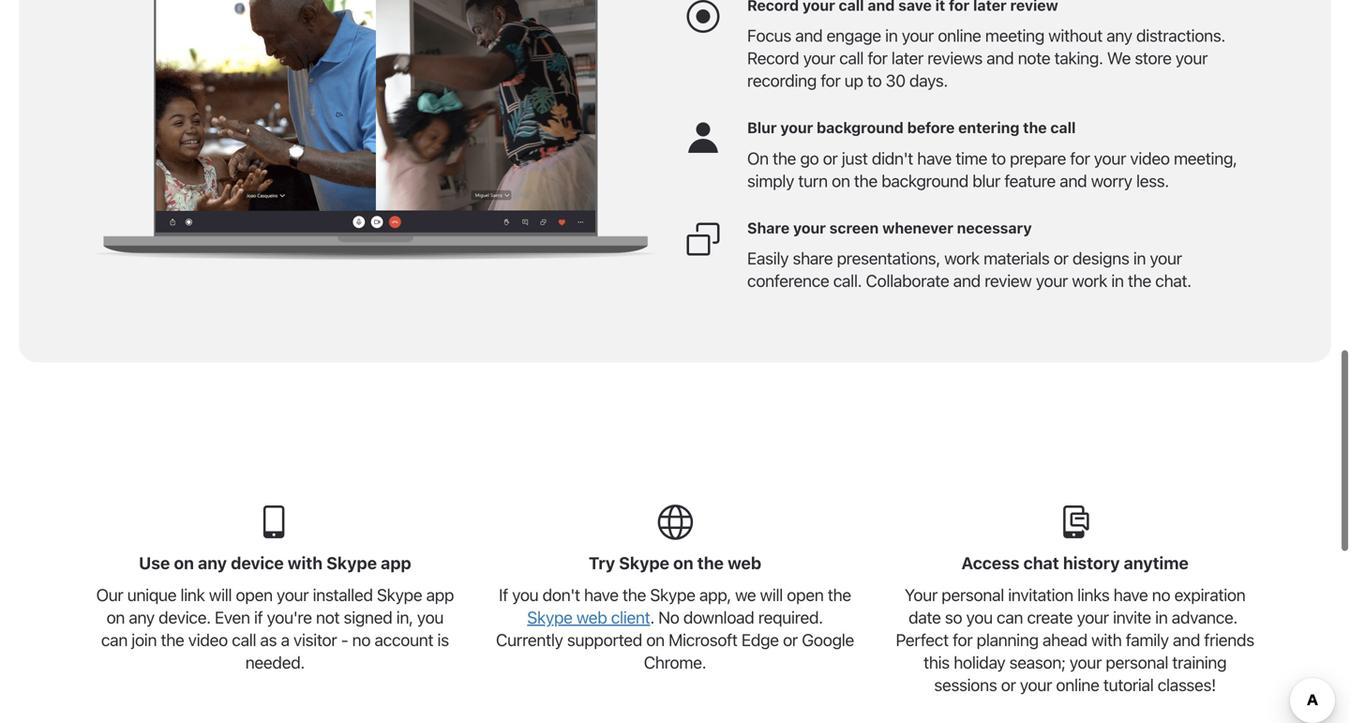 Task type: locate. For each thing, give the bounding box(es) containing it.
2 horizontal spatial in
[[1134, 248, 1146, 268]]

1 horizontal spatial no
[[1153, 585, 1171, 605]]

1 horizontal spatial online
[[1057, 675, 1100, 695]]

with right device
[[288, 553, 323, 573]]

0 horizontal spatial any
[[129, 608, 155, 628]]

in down designs
[[1112, 271, 1124, 291]]

to inside 'on the go or just didn't have time to prepare for your video meeting, simply turn on the background blur feature and worry less.'
[[992, 148, 1006, 168]]

0 vertical spatial work
[[945, 248, 980, 268]]

signed
[[344, 608, 393, 628]]

your down materials
[[1036, 271, 1068, 291]]

-
[[341, 630, 348, 650]]

blur
[[973, 171, 1001, 191]]

as
[[260, 630, 277, 650]]

will right we
[[760, 585, 783, 605]]

didn't
[[872, 148, 914, 168]]

and inside 'on the go or just didn't have time to prepare for your video meeting, simply turn on the background blur feature and worry less.'
[[1060, 171, 1088, 191]]

the down just
[[854, 171, 878, 191]]

1 horizontal spatial call
[[840, 48, 864, 68]]

0 vertical spatial with
[[288, 553, 323, 573]]

in right designs
[[1134, 248, 1146, 268]]

classes!
[[1158, 675, 1217, 695]]

the down device.
[[161, 630, 184, 650]]

open
[[236, 585, 273, 605], [787, 585, 824, 605]]

supported
[[567, 630, 643, 650]]

download
[[684, 608, 755, 628]]

call left the as
[[232, 630, 256, 650]]

can left join
[[101, 630, 128, 650]]

online inside your personal invitation links have no expiration date so you can create your invite in advance. perfect for planning ahead with family and friends this holiday season; your personal training sessions or your online tutorial classes!
[[1057, 675, 1100, 695]]

store
[[1135, 48, 1172, 68]]

whenever
[[883, 219, 954, 237]]

0 horizontal spatial online
[[938, 25, 982, 46]]

0 horizontal spatial in
[[886, 25, 898, 46]]

2 horizontal spatial you
[[967, 608, 993, 628]]

call up up
[[840, 48, 864, 68]]

no
[[1153, 585, 1171, 605], [352, 630, 371, 650]]

up
[[845, 70, 864, 91]]

collaborate
[[866, 271, 950, 291]]

0 vertical spatial call
[[840, 48, 864, 68]]

on inside our unique link will open your installed skype app on any device. even if you're not signed in, you can join the video call as a visitor - no account is needed.
[[107, 608, 125, 628]]

personal up tutorial
[[1106, 653, 1169, 673]]

note
[[1018, 48, 1051, 68]]

1 vertical spatial to
[[992, 148, 1006, 168]]

web up supported
[[577, 608, 607, 628]]

for
[[868, 48, 888, 68], [821, 70, 841, 91], [1071, 148, 1091, 168], [953, 630, 973, 650]]

to right up
[[868, 70, 882, 91]]

skype right try
[[619, 553, 670, 573]]

just
[[842, 148, 868, 168]]

or inside easily share presentations, work materials or designs in your conference call. collaborate and review your work in the chat.
[[1054, 248, 1069, 268]]

on inside 'on the go or just didn't have time to prepare for your video meeting, simply turn on the background blur feature and worry less.'
[[832, 171, 850, 191]]

1 vertical spatial web
[[577, 608, 607, 628]]

1 vertical spatial no
[[352, 630, 371, 650]]

on
[[832, 171, 850, 191], [174, 553, 194, 573], [674, 553, 694, 573], [107, 608, 125, 628], [647, 630, 665, 650]]

0 horizontal spatial call
[[232, 630, 256, 650]]

share your screen whenever necessary
[[748, 219, 1032, 237]]

1 will from the left
[[209, 585, 232, 605]]

background down 'didn't'
[[882, 171, 969, 191]]

visitor
[[294, 630, 337, 650]]

for left up
[[821, 70, 841, 91]]

work down designs
[[1072, 271, 1108, 291]]

you inside if you don't have the skype app, we will open the skype web client
[[512, 585, 539, 605]]

2 vertical spatial in
[[1112, 271, 1124, 291]]

video
[[1131, 148, 1170, 168], [188, 630, 228, 650]]

ahead
[[1043, 630, 1088, 650]]

invitation
[[1009, 585, 1074, 605]]

a
[[281, 630, 290, 650]]

on inside . no download required. currently supported on microsoft edge or google chrome.
[[647, 630, 665, 650]]

1 horizontal spatial will
[[760, 585, 783, 605]]

or inside your personal invitation links have no expiration date so you can create your invite in advance. perfect for planning ahead with family and friends this holiday season; your personal training sessions or your online tutorial classes!
[[1002, 675, 1016, 695]]

designs
[[1073, 248, 1130, 268]]

web up we
[[728, 553, 762, 573]]

unique
[[127, 585, 177, 605]]

2 horizontal spatial any
[[1107, 25, 1133, 46]]

any up we
[[1107, 25, 1133, 46]]

installed
[[313, 585, 373, 605]]

skype web client link
[[527, 608, 650, 628]]

online inside focus and engage in your online meeting without any distractions. record your call for later reviews and note taking. we store your recording for up to 30 days.
[[938, 25, 982, 46]]

go
[[801, 148, 819, 168]]

app up is
[[426, 585, 454, 605]]

date
[[909, 608, 941, 628]]

recording
[[748, 70, 817, 91]]

1 horizontal spatial video
[[1131, 148, 1170, 168]]

0 horizontal spatial to
[[868, 70, 882, 91]]

needed.
[[245, 653, 305, 673]]

online
[[938, 25, 982, 46], [1057, 675, 1100, 695]]

your
[[905, 585, 938, 605]]

work down the necessary
[[945, 248, 980, 268]]

our
[[96, 585, 123, 605]]

review
[[985, 271, 1032, 291]]

record
[[748, 48, 800, 68]]

skype up installed
[[327, 553, 377, 573]]

1 vertical spatial app
[[426, 585, 454, 605]]

blur
[[748, 119, 777, 137]]

any up link
[[198, 553, 227, 573]]

in
[[886, 25, 898, 46], [1134, 248, 1146, 268], [1112, 271, 1124, 291]]

2 open from the left
[[787, 585, 824, 605]]

on down "."
[[647, 630, 665, 650]]

1 vertical spatial work
[[1072, 271, 1108, 291]]

have down before
[[918, 148, 952, 168]]

access chat history anytime​
[[962, 553, 1189, 573]]

1 horizontal spatial web
[[728, 553, 762, 573]]

your inside our unique link will open your installed skype app on any device. even if you're not signed in, you can join the video call as a visitor - no account is needed.
[[277, 585, 309, 605]]

1 horizontal spatial open
[[787, 585, 824, 605]]

in inside focus and engage in your online meeting without any distractions. record your call for later reviews and note taking. we store your recording for up to 30 days.
[[886, 25, 898, 46]]

required.
[[759, 608, 823, 628]]

call up prepare
[[1051, 119, 1076, 137]]

if you don't have the skype app, we will open the skype web client
[[499, 585, 852, 628]]

1 vertical spatial online
[[1057, 675, 1100, 695]]

personal
[[942, 585, 1005, 605], [1106, 653, 1169, 673]]

0 horizontal spatial work
[[945, 248, 980, 268]]

0 vertical spatial no
[[1153, 585, 1171, 605]]

online up reviews at the top right
[[938, 25, 982, 46]]

you right so
[[967, 608, 993, 628]]

your down distractions.
[[1176, 48, 1208, 68]]

the left chat.
[[1128, 271, 1152, 291]]

will up even
[[209, 585, 232, 605]]

1 horizontal spatial to
[[992, 148, 1006, 168]]

1 horizontal spatial personal
[[1106, 653, 1169, 673]]

your down ahead
[[1070, 653, 1102, 673]]

use
[[139, 553, 170, 573]]

0 vertical spatial app
[[381, 553, 411, 573]]

1 horizontal spatial you
[[512, 585, 539, 605]]

1 vertical spatial can
[[101, 630, 128, 650]]

create
[[1028, 608, 1073, 628]]

0 vertical spatial to
[[868, 70, 882, 91]]

in,
[[397, 608, 413, 628]]

0 horizontal spatial web
[[577, 608, 607, 628]]

call
[[840, 48, 864, 68], [1051, 119, 1076, 137], [232, 630, 256, 650]]

1 vertical spatial background
[[882, 171, 969, 191]]

1 vertical spatial with
[[1092, 630, 1122, 650]]

open up if
[[236, 585, 273, 605]]

1 horizontal spatial app
[[426, 585, 454, 605]]

0 horizontal spatial open
[[236, 585, 273, 605]]

0 horizontal spatial can
[[101, 630, 128, 650]]

join
[[132, 630, 157, 650]]

1 vertical spatial video
[[188, 630, 228, 650]]

worry
[[1092, 171, 1133, 191]]

to up blur
[[992, 148, 1006, 168]]

will inside our unique link will open your installed skype app on any device. even if you're not signed in, you can join the video call as a visitor - no account is needed.
[[209, 585, 232, 605]]

and up training
[[1173, 630, 1201, 650]]

video down device.
[[188, 630, 228, 650]]

0 vertical spatial can
[[997, 608, 1024, 628]]

or down required.
[[783, 630, 798, 650]]


[[657, 503, 694, 541]]

no up invite in
[[1153, 585, 1171, 605]]

you inside your personal invitation links have no expiration date so you can create your invite in advance. perfect for planning ahead with family and friends this holiday season; your personal training sessions or your online tutorial classes!
[[967, 608, 993, 628]]

web inside if you don't have the skype app, we will open the skype web client
[[577, 608, 607, 628]]

video up less.
[[1131, 148, 1170, 168]]

and
[[796, 25, 823, 46], [987, 48, 1014, 68], [1060, 171, 1088, 191], [954, 271, 981, 291], [1173, 630, 1201, 650]]

have
[[918, 148, 952, 168], [584, 585, 619, 605], [1114, 585, 1149, 605]]

with inside your personal invitation links have no expiration date so you can create your invite in advance. perfect for planning ahead with family and friends this holiday season; your personal training sessions or your online tutorial classes!
[[1092, 630, 1122, 650]]

can up planning
[[997, 608, 1024, 628]]


[[685, 220, 722, 258]]

no right - in the left bottom of the page
[[352, 630, 371, 650]]

1 open from the left
[[236, 585, 273, 605]]

online down the 'season;'
[[1057, 675, 1100, 695]]

planning
[[977, 630, 1039, 650]]

open up required.
[[787, 585, 824, 605]]

your personal invitation links have no expiration date so you can create your invite in advance. perfect for planning ahead with family and friends this holiday season; your personal training sessions or your online tutorial classes!
[[896, 585, 1255, 695]]

your up worry
[[1095, 148, 1127, 168]]

have up skype web client link
[[584, 585, 619, 605]]

2 vertical spatial call
[[232, 630, 256, 650]]

app up in,
[[381, 553, 411, 573]]

days.
[[910, 70, 948, 91]]

any inside our unique link will open your installed skype app on any device. even if you're not signed in, you can join the video call as a visitor - no account is needed.
[[129, 608, 155, 628]]

1 horizontal spatial any
[[198, 553, 227, 573]]

your up chat.
[[1150, 248, 1183, 268]]

sessions
[[935, 675, 998, 695]]

0 vertical spatial online
[[938, 25, 982, 46]]

0 vertical spatial personal
[[942, 585, 1005, 605]]

work
[[945, 248, 980, 268], [1072, 271, 1108, 291]]

skype up in,
[[377, 585, 422, 605]]

time
[[956, 148, 988, 168]]

the up google
[[828, 585, 852, 605]]

with
[[288, 553, 323, 573], [1092, 630, 1122, 650]]

0 horizontal spatial app
[[381, 553, 411, 573]]

background up just
[[817, 119, 904, 137]]

feature
[[1005, 171, 1056, 191]]

your
[[902, 25, 934, 46], [804, 48, 836, 68], [1176, 48, 1208, 68], [781, 119, 813, 137], [1095, 148, 1127, 168], [794, 219, 826, 237], [1150, 248, 1183, 268], [1036, 271, 1068, 291], [277, 585, 309, 605], [1077, 608, 1109, 628], [1070, 653, 1102, 673], [1020, 675, 1053, 695]]

2 vertical spatial any
[[129, 608, 155, 628]]

0 vertical spatial any
[[1107, 25, 1133, 46]]

on down our
[[107, 608, 125, 628]]

with down invite in
[[1092, 630, 1122, 650]]

meeting,
[[1174, 148, 1238, 168]]

0 vertical spatial video
[[1131, 148, 1170, 168]]

try skype on the web
[[589, 553, 762, 573]]

1 vertical spatial call
[[1051, 119, 1076, 137]]

your up later
[[902, 25, 934, 46]]

you right in,
[[417, 608, 444, 628]]

no inside our unique link will open your installed skype app on any device. even if you're not signed in, you can join the video call as a visitor - no account is needed.
[[352, 630, 371, 650]]

your up you're
[[277, 585, 309, 605]]

so
[[945, 608, 963, 628]]

1 horizontal spatial can
[[997, 608, 1024, 628]]

open inside if you don't have the skype app, we will open the skype web client
[[787, 585, 824, 605]]

0 horizontal spatial have
[[584, 585, 619, 605]]

or down holiday
[[1002, 675, 1016, 695]]

edge
[[742, 630, 779, 650]]

before
[[908, 119, 955, 137]]

1 horizontal spatial have
[[918, 148, 952, 168]]

and left worry
[[1060, 171, 1088, 191]]

2 will from the left
[[760, 585, 783, 605]]

app inside our unique link will open your installed skype app on any device. even if you're not signed in, you can join the video call as a visitor - no account is needed.
[[426, 585, 454, 605]]

your inside 'on the go or just didn't have time to prepare for your video meeting, simply turn on the background blur feature and worry less.'
[[1095, 148, 1127, 168]]

can inside your personal invitation links have no expiration date so you can create your invite in advance. perfect for planning ahead with family and friends this holiday season; your personal training sessions or your online tutorial classes!
[[997, 608, 1024, 628]]

can
[[997, 608, 1024, 628], [101, 630, 128, 650]]

personal up so
[[942, 585, 1005, 605]]

0 vertical spatial in
[[886, 25, 898, 46]]

0 horizontal spatial video
[[188, 630, 228, 650]]

in up later
[[886, 25, 898, 46]]

or left designs
[[1054, 248, 1069, 268]]

to inside focus and engage in your online meeting without any distractions. record your call for later reviews and note taking. we store your recording for up to 30 days.
[[868, 70, 882, 91]]

have inside if you don't have the skype app, we will open the skype web client
[[584, 585, 619, 605]]

for down so
[[953, 630, 973, 650]]

and left review
[[954, 271, 981, 291]]

have up invite in
[[1114, 585, 1149, 605]]

conference
[[748, 271, 830, 291]]

we
[[735, 585, 756, 605]]

any inside focus and engage in your online meeting without any distractions. record your call for later reviews and note taking. we store your recording for up to 30 days.
[[1107, 25, 1133, 46]]

focus and engage in your online meeting without any distractions. record your call for later reviews and note taking. we store your recording for up to 30 days.
[[748, 25, 1226, 91]]

0 horizontal spatial you
[[417, 608, 444, 628]]

0 horizontal spatial will
[[209, 585, 232, 605]]

on right use
[[174, 553, 194, 573]]

and inside easily share presentations, work materials or designs in your conference call. collaborate and review your work in the chat.
[[954, 271, 981, 291]]

1 horizontal spatial with
[[1092, 630, 1122, 650]]

web
[[728, 553, 762, 573], [577, 608, 607, 628]]

2 horizontal spatial have
[[1114, 585, 1149, 605]]

0 horizontal spatial no
[[352, 630, 371, 650]]

for right prepare
[[1071, 148, 1091, 168]]

use on any device with skype app
[[139, 553, 411, 573]]

0 vertical spatial web
[[728, 553, 762, 573]]

0 horizontal spatial personal
[[942, 585, 1005, 605]]

any
[[1107, 25, 1133, 46], [198, 553, 227, 573], [129, 608, 155, 628]]

you right 'if'
[[512, 585, 539, 605]]

on down just
[[832, 171, 850, 191]]

access
[[962, 553, 1020, 573]]

any up join
[[129, 608, 155, 628]]

or right go
[[823, 148, 838, 168]]



Task type: vqa. For each thing, say whether or not it's contained in the screenshot.
the right with
yes



Task type: describe. For each thing, give the bounding box(es) containing it.
1 horizontal spatial in
[[1112, 271, 1124, 291]]

chrome.
[[644, 653, 707, 673]]

app,
[[700, 585, 731, 605]]

meeting
[[986, 25, 1045, 46]]

have inside 'on the go or just didn't have time to prepare for your video meeting, simply turn on the background blur feature and worry less.'
[[918, 148, 952, 168]]

1 vertical spatial in
[[1134, 248, 1146, 268]]

call inside focus and engage in your online meeting without any distractions. record your call for later reviews and note taking. we store your recording for up to 30 days.
[[840, 48, 864, 68]]

history
[[1064, 553, 1120, 573]]

currently
[[496, 630, 563, 650]]

if
[[254, 608, 263, 628]]

2 horizontal spatial call
[[1051, 119, 1076, 137]]

have inside your personal invitation links have no expiration date so you can create your invite in advance. perfect for planning ahead with family and friends this holiday season; your personal training sessions or your online tutorial classes!
[[1114, 585, 1149, 605]]

perfect
[[896, 630, 949, 650]]

on the go or just didn't have time to prepare for your video meeting, simply turn on the background blur feature and worry less.
[[748, 148, 1238, 191]]

not
[[316, 608, 340, 628]]

anytime​
[[1124, 553, 1189, 573]]

no
[[659, 608, 680, 628]]

advance.
[[1172, 608, 1238, 628]]

skype up no
[[650, 585, 696, 605]]

links
[[1078, 585, 1110, 605]]

on down 
[[674, 553, 694, 573]]

meeting on desktop device image
[[84, 0, 666, 260]]

video inside 'on the go or just didn't have time to prepare for your video meeting, simply turn on the background blur feature and worry less.'
[[1131, 148, 1170, 168]]

1 vertical spatial personal
[[1106, 653, 1169, 673]]

video inside our unique link will open your installed skype app on any device. even if you're not signed in, you can join the video call as a visitor - no account is needed.
[[188, 630, 228, 650]]

easily share presentations, work materials or designs in your conference call. collaborate and review your work in the chat.
[[748, 248, 1192, 291]]

invite in
[[1113, 608, 1168, 628]]

engage
[[827, 25, 882, 46]]

1 horizontal spatial work
[[1072, 271, 1108, 291]]

call.
[[834, 271, 862, 291]]

we
[[1108, 48, 1131, 68]]

30
[[886, 70, 906, 91]]

or inside . no download required. currently supported on microsoft edge or google chrome.
[[783, 630, 798, 650]]

0 vertical spatial background
[[817, 119, 904, 137]]

for inside 'on the go or just didn't have time to prepare for your video meeting, simply turn on the background blur feature and worry less.'
[[1071, 148, 1091, 168]]

and down meeting at the right top
[[987, 48, 1014, 68]]

materials
[[984, 248, 1050, 268]]

expiration
[[1175, 585, 1246, 605]]

your down links
[[1077, 608, 1109, 628]]

prepare
[[1010, 148, 1067, 168]]

google
[[802, 630, 855, 650]]

microsoft
[[669, 630, 738, 650]]

less.
[[1137, 171, 1170, 191]]

tutorial
[[1104, 675, 1154, 695]]

necessary
[[957, 219, 1032, 237]]

even
[[215, 608, 250, 628]]

your down engage
[[804, 48, 836, 68]]

family
[[1126, 630, 1169, 650]]

open inside our unique link will open your installed skype app on any device. even if you're not signed in, you can join the video call as a visitor - no account is needed.
[[236, 585, 273, 605]]

call inside our unique link will open your installed skype app on any device. even if you're not signed in, you can join the video call as a visitor - no account is needed.
[[232, 630, 256, 650]]

device.
[[159, 608, 211, 628]]

entering
[[959, 119, 1020, 137]]

blur your background before entering the call
[[748, 119, 1076, 137]]

. no download required. currently supported on microsoft edge or google chrome.
[[496, 608, 855, 673]]

presentations,
[[837, 248, 941, 268]]

the up app,
[[698, 553, 724, 573]]

no inside your personal invitation links have no expiration date so you can create your invite in advance. perfect for planning ahead with family and friends this holiday season; your personal training sessions or your online tutorial classes!
[[1153, 585, 1171, 605]]

.
[[650, 608, 655, 628]]


[[685, 120, 722, 158]]

you're
[[267, 608, 312, 628]]

and right focus
[[796, 25, 823, 46]]

holiday
[[954, 653, 1006, 673]]

without
[[1049, 25, 1103, 46]]

distractions.
[[1137, 25, 1226, 46]]

1 vertical spatial any
[[198, 553, 227, 573]]

share
[[793, 248, 833, 268]]

your up go
[[781, 119, 813, 137]]

the inside easily share presentations, work materials or designs in your conference call. collaborate and review your work in the chat.
[[1128, 271, 1152, 291]]

this
[[924, 653, 950, 673]]

will inside if you don't have the skype app, we will open the skype web client
[[760, 585, 783, 605]]

you inside our unique link will open your installed skype app on any device. even if you're not signed in, you can join the video call as a visitor - no account is needed.
[[417, 608, 444, 628]]

share
[[748, 219, 790, 237]]

the inside our unique link will open your installed skype app on any device. even if you're not signed in, you can join the video call as a visitor - no account is needed.
[[161, 630, 184, 650]]

simply
[[748, 171, 795, 191]]

the up client
[[623, 585, 646, 605]]

0 horizontal spatial with
[[288, 553, 323, 573]]

don't
[[543, 585, 580, 605]]

screen
[[830, 219, 879, 237]]

later
[[892, 48, 924, 68]]

client
[[611, 608, 650, 628]]

link
[[181, 585, 205, 605]]

can inside our unique link will open your installed skype app on any device. even if you're not signed in, you can join the video call as a visitor - no account is needed.
[[101, 630, 128, 650]]

background inside 'on the go or just didn't have time to prepare for your video meeting, simply turn on the background blur feature and worry less.'
[[882, 171, 969, 191]]

the up prepare
[[1024, 119, 1047, 137]]

is
[[438, 630, 449, 650]]


[[256, 503, 294, 541]]

taking.
[[1055, 48, 1104, 68]]

chat
[[1024, 553, 1060, 573]]

reviews
[[928, 48, 983, 68]]

your down the 'season;'
[[1020, 675, 1053, 695]]

friends
[[1205, 630, 1255, 650]]

skype down don't
[[527, 608, 573, 628]]

on
[[748, 148, 769, 168]]

try
[[589, 553, 615, 573]]

easily
[[748, 248, 789, 268]]

turn
[[799, 171, 828, 191]]

training
[[1173, 653, 1227, 673]]

the left go
[[773, 148, 797, 168]]

for inside your personal invitation links have no expiration date so you can create your invite in advance. perfect for planning ahead with family and friends this holiday season; your personal training sessions or your online tutorial classes!
[[953, 630, 973, 650]]

skype inside our unique link will open your installed skype app on any device. even if you're not signed in, you can join the video call as a visitor - no account is needed.
[[377, 585, 422, 605]]

our unique link will open your installed skype app on any device. even if you're not signed in, you can join the video call as a visitor - no account is needed.
[[96, 585, 454, 673]]

if
[[499, 585, 508, 605]]


[[1057, 503, 1094, 541]]

and inside your personal invitation links have no expiration date so you can create your invite in advance. perfect for planning ahead with family and friends this holiday season; your personal training sessions or your online tutorial classes!
[[1173, 630, 1201, 650]]

your up share
[[794, 219, 826, 237]]

chat.
[[1156, 271, 1192, 291]]

for up 30
[[868, 48, 888, 68]]

or inside 'on the go or just didn't have time to prepare for your video meeting, simply turn on the background blur feature and worry less.'
[[823, 148, 838, 168]]



